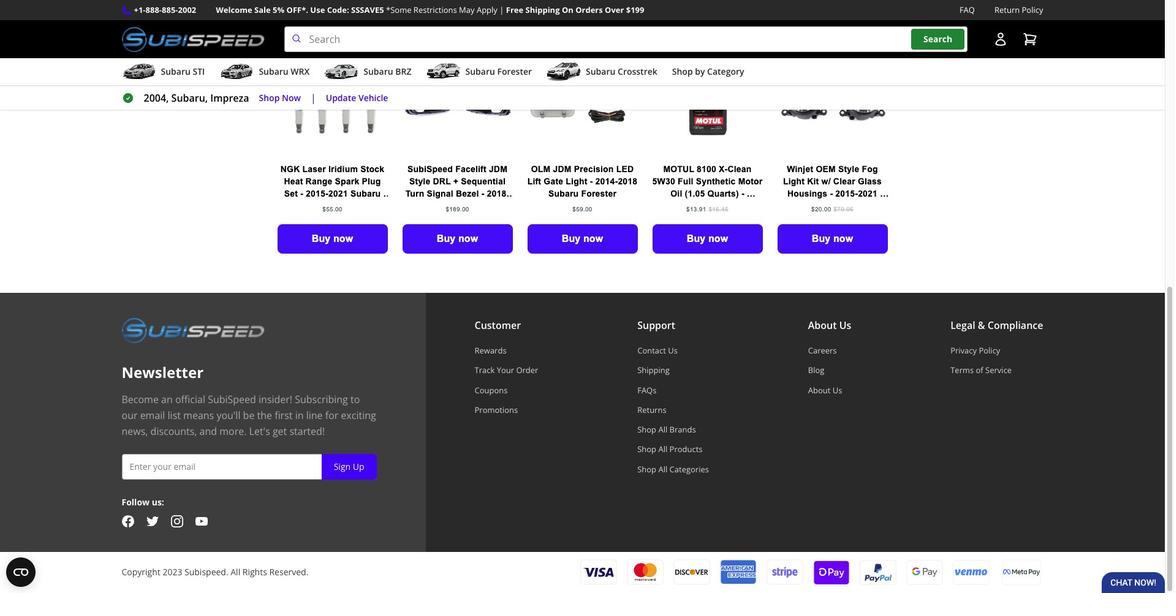Task type: describe. For each thing, give the bounding box(es) containing it.
5%
[[273, 4, 285, 15]]

blog
[[809, 365, 825, 376]]

shop now
[[259, 92, 301, 103]]

in
[[295, 409, 304, 422]]

1 about us from the top
[[809, 319, 852, 332]]

may
[[459, 4, 475, 15]]

shop all categories link
[[638, 464, 709, 475]]

welcome
[[216, 4, 252, 15]]

subaru for subaru crosstrek
[[586, 66, 616, 77]]

line
[[306, 409, 323, 422]]

follow
[[122, 497, 150, 508]]

to
[[351, 393, 360, 407]]

over
[[605, 4, 624, 15]]

subaru for subaru wrx
[[259, 66, 289, 77]]

subispeed.
[[185, 567, 228, 578]]

follow us:
[[122, 497, 164, 508]]

shop all brands
[[638, 424, 696, 435]]

be
[[243, 409, 255, 422]]

all for brands
[[659, 424, 668, 435]]

reserved.
[[269, 567, 309, 578]]

return policy
[[995, 4, 1044, 15]]

impreza
[[211, 91, 249, 105]]

list
[[168, 409, 181, 422]]

a subaru brz thumbnail image image
[[324, 63, 359, 81]]

stripe image
[[767, 560, 803, 586]]

mastercard image
[[627, 560, 664, 586]]

metapay image
[[1003, 570, 1040, 576]]

copyright 2023 subispeed. all rights reserved.
[[122, 567, 309, 578]]

subispeed
[[208, 393, 256, 407]]

rewards link
[[475, 345, 539, 356]]

crosstrek
[[618, 66, 658, 77]]

1 vertical spatial |
[[311, 91, 316, 105]]

paypal image
[[860, 560, 897, 586]]

now
[[282, 92, 301, 103]]

shop all categories
[[638, 464, 709, 475]]

subaru crosstrek
[[586, 66, 658, 77]]

2002
[[178, 4, 196, 15]]

shoppay image
[[813, 560, 850, 586]]

returns link
[[638, 405, 709, 416]]

copyright
[[122, 567, 160, 578]]

the
[[257, 409, 272, 422]]

on
[[562, 4, 574, 15]]

careers
[[809, 345, 837, 356]]

subaru forester button
[[426, 61, 532, 85]]

+1-
[[134, 4, 146, 15]]

us for about us link
[[833, 385, 843, 396]]

facebook logo image
[[122, 515, 134, 528]]

contact us link
[[638, 345, 709, 356]]

get
[[273, 425, 287, 438]]

careers link
[[809, 345, 852, 356]]

up
[[353, 461, 364, 473]]

a subaru crosstrek thumbnail image image
[[547, 63, 581, 81]]

instagram logo image
[[171, 515, 183, 528]]

code:
[[327, 4, 349, 15]]

subaru crosstrek button
[[547, 61, 658, 85]]

shop by category
[[672, 66, 745, 77]]

+1-888-885-2002
[[134, 4, 196, 15]]

*some restrictions may apply | free shipping on orders over $199
[[386, 4, 645, 15]]

brands
[[670, 424, 696, 435]]

update vehicle button
[[326, 91, 388, 105]]

shop now link
[[259, 91, 301, 105]]

and
[[200, 425, 217, 438]]

your
[[497, 365, 514, 376]]

shop by category button
[[672, 61, 745, 85]]

a subaru forester thumbnail image image
[[426, 63, 461, 81]]

terms
[[951, 365, 974, 376]]

all for products
[[659, 444, 668, 455]]

welcome sale 5% off*. use code: sssave5
[[216, 4, 384, 15]]

faqs link
[[638, 385, 709, 396]]

0 vertical spatial us
[[840, 319, 852, 332]]

open widget image
[[6, 558, 36, 587]]

2004,
[[144, 91, 169, 105]]

track your order
[[475, 365, 539, 376]]

all for categories
[[659, 464, 668, 475]]

twitter logo image
[[146, 515, 158, 528]]

subaru wrx button
[[220, 61, 310, 85]]

return
[[995, 4, 1020, 15]]

legal & compliance
[[951, 319, 1044, 332]]

brz
[[396, 66, 412, 77]]

faqs
[[638, 385, 657, 396]]

coupons link
[[475, 385, 539, 396]]

subaru brz
[[364, 66, 412, 77]]

contact
[[638, 345, 666, 356]]

of
[[976, 365, 984, 376]]

first
[[275, 409, 293, 422]]

visa image
[[580, 560, 617, 586]]

subaru wrx
[[259, 66, 310, 77]]

youtube logo image
[[195, 515, 208, 528]]

compliance
[[988, 319, 1044, 332]]

categories
[[670, 464, 709, 475]]



Task type: vqa. For each thing, say whether or not it's contained in the screenshot.
$199
yes



Task type: locate. For each thing, give the bounding box(es) containing it.
subaru for subaru forester
[[466, 66, 495, 77]]

3 subaru from the left
[[364, 66, 393, 77]]

about up careers
[[809, 319, 837, 332]]

2 subaru from the left
[[259, 66, 289, 77]]

terms of service
[[951, 365, 1012, 376]]

search
[[924, 33, 953, 45]]

shop all products link
[[638, 444, 709, 455]]

$199
[[626, 4, 645, 15]]

2004, subaru, impreza
[[144, 91, 249, 105]]

become
[[122, 393, 159, 407]]

shop for shop by category
[[672, 66, 693, 77]]

policy for privacy policy
[[979, 345, 1001, 356]]

|
[[500, 4, 504, 15], [311, 91, 316, 105]]

promotions link
[[475, 405, 539, 416]]

0 vertical spatial shipping
[[526, 4, 560, 15]]

1 horizontal spatial policy
[[1022, 4, 1044, 15]]

all down the "shop all brands" on the right bottom
[[659, 444, 668, 455]]

vehicle
[[359, 92, 388, 103]]

1 vertical spatial subispeed logo image
[[122, 318, 265, 343]]

search button
[[912, 29, 965, 50]]

subaru left crosstrek
[[586, 66, 616, 77]]

discover image
[[673, 560, 710, 586]]

all down shop all products
[[659, 464, 668, 475]]

1 vertical spatial policy
[[979, 345, 1001, 356]]

1 horizontal spatial |
[[500, 4, 504, 15]]

shop inside shop by category dropdown button
[[672, 66, 693, 77]]

subaru inside subaru wrx dropdown button
[[259, 66, 289, 77]]

1 about from the top
[[809, 319, 837, 332]]

shop left now
[[259, 92, 280, 103]]

us for contact us link at the right bottom of page
[[668, 345, 678, 356]]

2 subispeed logo image from the top
[[122, 318, 265, 343]]

orders
[[576, 4, 603, 15]]

shipping link
[[638, 365, 709, 376]]

let's
[[249, 425, 270, 438]]

1 vertical spatial us
[[668, 345, 678, 356]]

| right now
[[311, 91, 316, 105]]

shop left by
[[672, 66, 693, 77]]

885-
[[162, 4, 178, 15]]

update vehicle
[[326, 92, 388, 103]]

subaru left "wrx"
[[259, 66, 289, 77]]

update
[[326, 92, 356, 103]]

our
[[122, 409, 138, 422]]

subaru inside subaru forester dropdown button
[[466, 66, 495, 77]]

subaru left sti
[[161, 66, 191, 77]]

policy for return policy
[[1022, 4, 1044, 15]]

subaru,
[[171, 91, 208, 105]]

shop down shop all products
[[638, 464, 657, 475]]

subispeed logo image up newsletter
[[122, 318, 265, 343]]

subaru for subaru brz
[[364, 66, 393, 77]]

faq
[[960, 4, 975, 15]]

more.
[[220, 425, 247, 438]]

2 vertical spatial us
[[833, 385, 843, 396]]

rights
[[243, 567, 267, 578]]

shop all brands link
[[638, 424, 709, 435]]

0 vertical spatial about
[[809, 319, 837, 332]]

track
[[475, 365, 495, 376]]

products
[[670, 444, 703, 455]]

subaru sti button
[[122, 61, 205, 85]]

googlepay image
[[906, 560, 943, 586]]

2023
[[163, 567, 182, 578]]

about down blog
[[809, 385, 831, 396]]

search input field
[[284, 26, 968, 52]]

1 vertical spatial about us
[[809, 385, 843, 396]]

insider!
[[259, 393, 292, 407]]

sssave5
[[351, 4, 384, 15]]

subispeed logo image
[[122, 26, 265, 52], [122, 318, 265, 343]]

shipping down "contact"
[[638, 365, 670, 376]]

sale
[[254, 4, 271, 15]]

subispeed logo image down the 2002
[[122, 26, 265, 52]]

policy up terms of service link
[[979, 345, 1001, 356]]

0 horizontal spatial |
[[311, 91, 316, 105]]

venmo image
[[953, 560, 990, 586]]

subaru for subaru sti
[[161, 66, 191, 77]]

0 vertical spatial |
[[500, 4, 504, 15]]

promotions
[[475, 405, 518, 416]]

888-
[[146, 4, 162, 15]]

sign up
[[334, 461, 364, 473]]

shop for shop all brands
[[638, 424, 657, 435]]

us up shipping link
[[668, 345, 678, 356]]

shop for shop all categories
[[638, 464, 657, 475]]

2 about from the top
[[809, 385, 831, 396]]

+1-888-885-2002 link
[[134, 4, 196, 17]]

become an official subispeed insider! subscribing to our email list means you'll be the first in line for exciting news, discounts, and more. let's get started!
[[122, 393, 376, 438]]

us down blog link
[[833, 385, 843, 396]]

returns
[[638, 405, 667, 416]]

category
[[708, 66, 745, 77]]

0 vertical spatial subispeed logo image
[[122, 26, 265, 52]]

shop for shop all products
[[638, 444, 657, 455]]

privacy policy link
[[951, 345, 1044, 356]]

news,
[[122, 425, 148, 438]]

blog link
[[809, 365, 852, 376]]

shipping left on
[[526, 4, 560, 15]]

| left free
[[500, 4, 504, 15]]

subaru forester
[[466, 66, 532, 77]]

restrictions
[[414, 4, 457, 15]]

1 horizontal spatial shipping
[[638, 365, 670, 376]]

subaru left brz
[[364, 66, 393, 77]]

discounts,
[[151, 425, 197, 438]]

4 subaru from the left
[[466, 66, 495, 77]]

for
[[325, 409, 339, 422]]

shop all products
[[638, 444, 703, 455]]

about us down blog link
[[809, 385, 843, 396]]

subscribing
[[295, 393, 348, 407]]

legal
[[951, 319, 976, 332]]

shipping
[[526, 4, 560, 15], [638, 365, 670, 376]]

a subaru sti thumbnail image image
[[122, 63, 156, 81]]

0 horizontal spatial policy
[[979, 345, 1001, 356]]

subaru left forester
[[466, 66, 495, 77]]

*some
[[386, 4, 412, 15]]

shop for shop now
[[259, 92, 280, 103]]

return policy link
[[995, 4, 1044, 17]]

subaru inside subaru brz dropdown button
[[364, 66, 393, 77]]

subaru sti
[[161, 66, 205, 77]]

button image
[[994, 32, 1008, 47]]

order
[[516, 365, 539, 376]]

shop inside 'shop now' link
[[259, 92, 280, 103]]

means
[[183, 409, 214, 422]]

subaru inside subaru sti dropdown button
[[161, 66, 191, 77]]

us
[[840, 319, 852, 332], [668, 345, 678, 356], [833, 385, 843, 396]]

1 vertical spatial shipping
[[638, 365, 670, 376]]

about
[[809, 319, 837, 332], [809, 385, 831, 396]]

0 horizontal spatial shipping
[[526, 4, 560, 15]]

by
[[695, 66, 705, 77]]

privacy
[[951, 345, 977, 356]]

us up careers link
[[840, 319, 852, 332]]

all left brands
[[659, 424, 668, 435]]

use
[[310, 4, 325, 15]]

a subaru wrx thumbnail image image
[[220, 63, 254, 81]]

sti
[[193, 66, 205, 77]]

newsletter
[[122, 362, 204, 383]]

official
[[175, 393, 205, 407]]

about us up careers link
[[809, 319, 852, 332]]

rewards
[[475, 345, 507, 356]]

shop
[[672, 66, 693, 77], [259, 92, 280, 103], [638, 424, 657, 435], [638, 444, 657, 455], [638, 464, 657, 475]]

service
[[986, 365, 1012, 376]]

1 subispeed logo image from the top
[[122, 26, 265, 52]]

email
[[140, 409, 165, 422]]

shop down the "shop all brands" on the right bottom
[[638, 444, 657, 455]]

you'll
[[217, 409, 241, 422]]

shop down returns
[[638, 424, 657, 435]]

1 vertical spatial about
[[809, 385, 831, 396]]

off*.
[[287, 4, 308, 15]]

1 subaru from the left
[[161, 66, 191, 77]]

Enter your email text field
[[122, 454, 377, 480]]

terms of service link
[[951, 365, 1044, 376]]

0 vertical spatial policy
[[1022, 4, 1044, 15]]

subaru inside subaru crosstrek dropdown button
[[586, 66, 616, 77]]

0 vertical spatial about us
[[809, 319, 852, 332]]

5 subaru from the left
[[586, 66, 616, 77]]

policy
[[1022, 4, 1044, 15], [979, 345, 1001, 356]]

2 about us from the top
[[809, 385, 843, 396]]

policy right return
[[1022, 4, 1044, 15]]

coupons
[[475, 385, 508, 396]]

subaru brz button
[[324, 61, 412, 85]]

sign
[[334, 461, 351, 473]]

amex image
[[720, 560, 757, 586]]

apply
[[477, 4, 498, 15]]

all left "rights"
[[231, 567, 240, 578]]

&
[[978, 319, 986, 332]]



